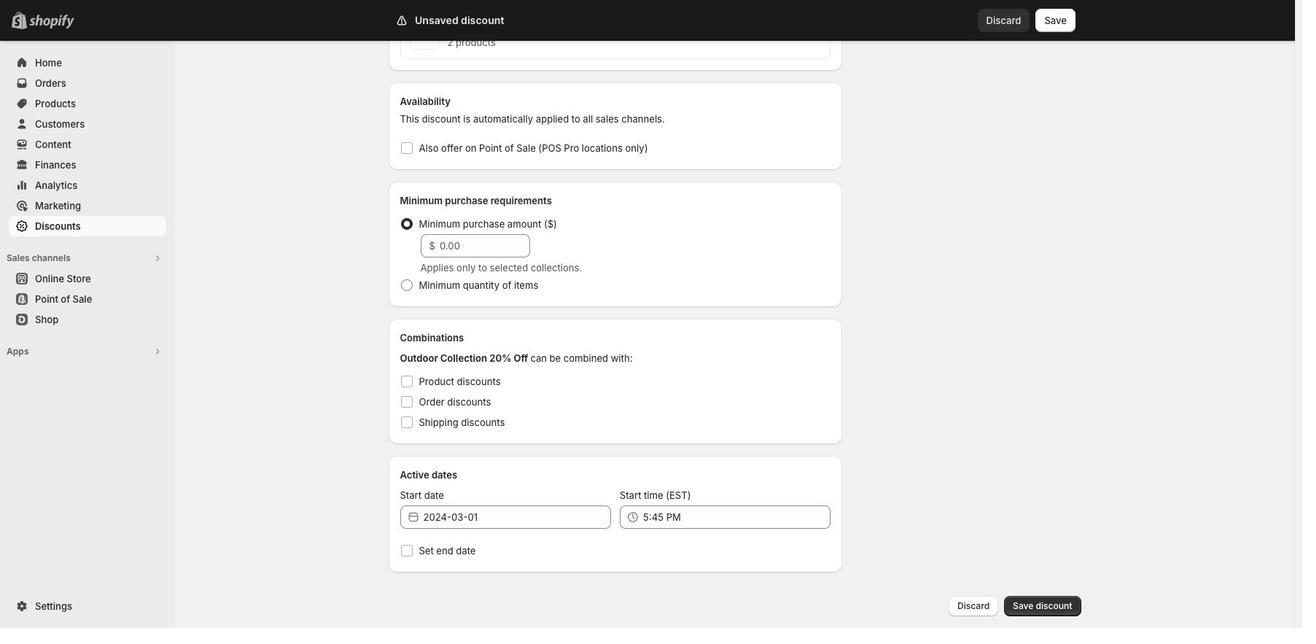 Task type: vqa. For each thing, say whether or not it's contained in the screenshot.
MY STORE Icon
no



Task type: describe. For each thing, give the bounding box(es) containing it.
YYYY-MM-DD text field
[[423, 506, 611, 529]]

Enter time text field
[[643, 506, 831, 529]]



Task type: locate. For each thing, give the bounding box(es) containing it.
shopify image
[[29, 15, 74, 29]]

0.00 text field
[[440, 234, 530, 258]]



